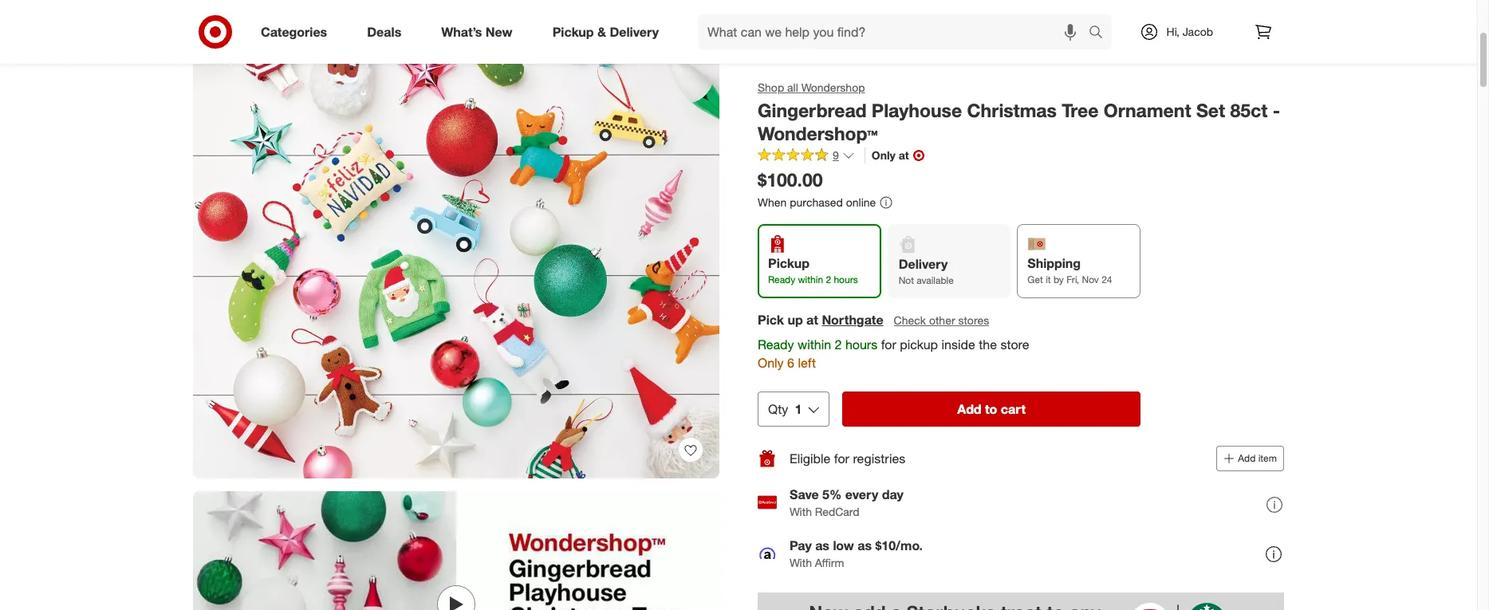 Task type: locate. For each thing, give the bounding box(es) containing it.
left
[[798, 355, 816, 371]]

ready up "pick"
[[768, 274, 795, 286]]

wondershop™
[[758, 122, 878, 144]]

0 horizontal spatial pickup
[[553, 24, 594, 40]]

1 vertical spatial hours
[[845, 337, 878, 353]]

0 vertical spatial pickup
[[553, 24, 594, 40]]

1 vertical spatial only
[[758, 355, 784, 371]]

within up left
[[798, 337, 831, 353]]

9 link
[[758, 148, 855, 166]]

delivery right "&"
[[610, 24, 659, 40]]

1 horizontal spatial at
[[899, 149, 909, 162]]

as right low
[[858, 537, 872, 553]]

within
[[798, 274, 823, 286], [798, 337, 831, 353]]

pickup left "&"
[[553, 24, 594, 40]]

delivery
[[610, 24, 659, 40], [899, 256, 948, 272]]

hi,
[[1167, 25, 1180, 38]]

for left pickup
[[881, 337, 896, 353]]

the
[[979, 337, 997, 353]]

with
[[790, 505, 812, 518], [790, 556, 812, 569]]

deals link
[[354, 14, 421, 49]]

1 horizontal spatial 2
[[835, 337, 842, 353]]

to
[[985, 401, 997, 417]]

pay as low as $10/mo. with affirm
[[790, 537, 923, 569]]

within up pick up at northgate
[[798, 274, 823, 286]]

nov
[[1082, 274, 1099, 286]]

6
[[787, 355, 794, 371]]

pickup inside pickup ready within 2 hours
[[768, 255, 810, 271]]

1 horizontal spatial as
[[858, 537, 872, 553]]

ready inside pickup ready within 2 hours
[[768, 274, 795, 286]]

0 horizontal spatial as
[[815, 537, 830, 553]]

85ct
[[1230, 99, 1268, 121]]

hours down the northgate button
[[845, 337, 878, 353]]

add item button
[[1217, 446, 1284, 471]]

pick up at northgate
[[758, 312, 884, 328]]

delivery not available
[[899, 256, 954, 287]]

2 up pick up at northgate
[[826, 274, 831, 286]]

1 vertical spatial for
[[834, 450, 850, 466]]

jacob
[[1183, 25, 1213, 38]]

other
[[929, 314, 955, 327]]

0 horizontal spatial at
[[807, 312, 818, 328]]

eligible
[[790, 450, 831, 466]]

1 vertical spatial pickup
[[768, 255, 810, 271]]

tree
[[1062, 99, 1099, 121]]

ornament
[[1104, 99, 1191, 121]]

northgate
[[822, 312, 884, 328]]

0 vertical spatial ready
[[768, 274, 795, 286]]

2 within from the top
[[798, 337, 831, 353]]

what's new
[[441, 24, 513, 40]]

gingerbread playhouse christmas tree ornament set 85ct - wondershop&#8482;, 1 of 5 image
[[193, 0, 720, 479]]

hours inside pickup ready within 2 hours
[[834, 274, 858, 286]]

0 vertical spatial within
[[798, 274, 823, 286]]

0 horizontal spatial only
[[758, 355, 784, 371]]

0 vertical spatial hours
[[834, 274, 858, 286]]

1 vertical spatial with
[[790, 556, 812, 569]]

only left 6
[[758, 355, 784, 371]]

0 horizontal spatial add
[[957, 401, 982, 417]]

add for add to cart
[[957, 401, 982, 417]]

1 horizontal spatial delivery
[[899, 256, 948, 272]]

for inside ready within 2 hours for pickup inside the store only 6 left
[[881, 337, 896, 353]]

ready up 6
[[758, 337, 794, 353]]

at down playhouse
[[899, 149, 909, 162]]

0 horizontal spatial delivery
[[610, 24, 659, 40]]

1 horizontal spatial for
[[881, 337, 896, 353]]

pickup
[[553, 24, 594, 40], [768, 255, 810, 271]]

within inside ready within 2 hours for pickup inside the store only 6 left
[[798, 337, 831, 353]]

0 vertical spatial 2
[[826, 274, 831, 286]]

0 vertical spatial with
[[790, 505, 812, 518]]

pickup ready within 2 hours
[[768, 255, 858, 286]]

0 vertical spatial delivery
[[610, 24, 659, 40]]

with down pay on the right of the page
[[790, 556, 812, 569]]

up
[[788, 312, 803, 328]]

save 5% every day with redcard
[[790, 486, 904, 518]]

1 horizontal spatial pickup
[[768, 255, 810, 271]]

low
[[833, 537, 854, 553]]

&
[[597, 24, 606, 40]]

hours
[[834, 274, 858, 286], [845, 337, 878, 353]]

pay
[[790, 537, 812, 553]]

only
[[872, 149, 896, 162], [758, 355, 784, 371]]

1 with from the top
[[790, 505, 812, 518]]

add
[[957, 401, 982, 417], [1238, 452, 1256, 464]]

1 vertical spatial add
[[1238, 452, 1256, 464]]

add left item
[[1238, 452, 1256, 464]]

at right up
[[807, 312, 818, 328]]

deals
[[367, 24, 401, 40]]

shop all wondershop gingerbread playhouse christmas tree ornament set 85ct - wondershop™
[[758, 81, 1280, 144]]

1 horizontal spatial add
[[1238, 452, 1256, 464]]

shop
[[758, 81, 784, 94]]

as
[[815, 537, 830, 553], [858, 537, 872, 553]]

store
[[1001, 337, 1030, 353]]

northgate button
[[822, 311, 884, 330]]

add inside "button"
[[957, 401, 982, 417]]

1 horizontal spatial only
[[872, 149, 896, 162]]

1 vertical spatial ready
[[758, 337, 794, 353]]

hours up 'northgate'
[[834, 274, 858, 286]]

$10/mo.
[[875, 537, 923, 553]]

what's
[[441, 24, 482, 40]]

add to cart button
[[843, 392, 1141, 427]]

1 vertical spatial 2
[[835, 337, 842, 353]]

with down the save
[[790, 505, 812, 518]]

add left to
[[957, 401, 982, 417]]

for
[[881, 337, 896, 353], [834, 450, 850, 466]]

only right 9
[[872, 149, 896, 162]]

ready
[[768, 274, 795, 286], [758, 337, 794, 353]]

as up affirm
[[815, 537, 830, 553]]

delivery inside pickup & delivery link
[[610, 24, 659, 40]]

delivery up available
[[899, 256, 948, 272]]

2 down the northgate button
[[835, 337, 842, 353]]

eligible for registries
[[790, 450, 906, 466]]

1 vertical spatial within
[[798, 337, 831, 353]]

pickup up up
[[768, 255, 810, 271]]

what's new link
[[428, 14, 533, 49]]

wondershop
[[801, 81, 865, 94]]

for right eligible
[[834, 450, 850, 466]]

purchased
[[790, 196, 843, 209]]

1 vertical spatial delivery
[[899, 256, 948, 272]]

at
[[899, 149, 909, 162], [807, 312, 818, 328]]

0 vertical spatial for
[[881, 337, 896, 353]]

0 vertical spatial add
[[957, 401, 982, 417]]

when purchased online
[[758, 196, 876, 209]]

1 within from the top
[[798, 274, 823, 286]]

within inside pickup ready within 2 hours
[[798, 274, 823, 286]]

5%
[[823, 486, 842, 502]]

2
[[826, 274, 831, 286], [835, 337, 842, 353]]

add inside button
[[1238, 452, 1256, 464]]

day
[[882, 486, 904, 502]]

0 horizontal spatial 2
[[826, 274, 831, 286]]

shipping get it by fri, nov 24
[[1028, 255, 1112, 286]]

2 with from the top
[[790, 556, 812, 569]]

cart
[[1001, 401, 1026, 417]]

0 vertical spatial only
[[872, 149, 896, 162]]



Task type: describe. For each thing, give the bounding box(es) containing it.
1 vertical spatial at
[[807, 312, 818, 328]]

stores
[[958, 314, 989, 327]]

2 inside ready within 2 hours for pickup inside the store only 6 left
[[835, 337, 842, 353]]

online
[[846, 196, 876, 209]]

available
[[917, 275, 954, 287]]

only at
[[872, 149, 909, 162]]

only inside ready within 2 hours for pickup inside the store only 6 left
[[758, 355, 784, 371]]

pickup
[[900, 337, 938, 353]]

item
[[1259, 452, 1277, 464]]

shipping
[[1028, 255, 1081, 271]]

every
[[845, 486, 878, 502]]

pickup for &
[[553, 24, 594, 40]]

add item
[[1238, 452, 1277, 464]]

-
[[1273, 99, 1280, 121]]

ready within 2 hours for pickup inside the store only 6 left
[[758, 337, 1030, 371]]

not
[[899, 275, 914, 287]]

check other stores
[[894, 314, 989, 327]]

pick
[[758, 312, 784, 328]]

with inside save 5% every day with redcard
[[790, 505, 812, 518]]

categories
[[261, 24, 327, 40]]

hours inside ready within 2 hours for pickup inside the store only 6 left
[[845, 337, 878, 353]]

0 horizontal spatial for
[[834, 450, 850, 466]]

add for add item
[[1238, 452, 1256, 464]]

ready inside ready within 2 hours for pickup inside the store only 6 left
[[758, 337, 794, 353]]

gingerbread
[[758, 99, 867, 121]]

hi, jacob
[[1167, 25, 1213, 38]]

by
[[1054, 274, 1064, 286]]

new
[[486, 24, 513, 40]]

when
[[758, 196, 787, 209]]

search button
[[1081, 14, 1120, 53]]

advertisement region
[[758, 593, 1284, 610]]

set
[[1196, 99, 1225, 121]]

qty
[[768, 401, 788, 417]]

delivery inside delivery not available
[[899, 256, 948, 272]]

add to cart
[[957, 401, 1026, 417]]

pickup & delivery
[[553, 24, 659, 40]]

categories link
[[247, 14, 347, 49]]

0 vertical spatial at
[[899, 149, 909, 162]]

pickup for ready
[[768, 255, 810, 271]]

inside
[[942, 337, 975, 353]]

playhouse
[[872, 99, 962, 121]]

24
[[1102, 274, 1112, 286]]

affirm
[[815, 556, 844, 569]]

check
[[894, 314, 926, 327]]

qty 1
[[768, 401, 802, 417]]

save
[[790, 486, 819, 502]]

1 as from the left
[[815, 537, 830, 553]]

get
[[1028, 274, 1043, 286]]

1
[[795, 401, 802, 417]]

with inside pay as low as $10/mo. with affirm
[[790, 556, 812, 569]]

fri,
[[1067, 274, 1079, 286]]

2 inside pickup ready within 2 hours
[[826, 274, 831, 286]]

9
[[833, 149, 839, 162]]

What can we help you find? suggestions appear below search field
[[698, 14, 1092, 49]]

pickup & delivery link
[[539, 14, 679, 49]]

gingerbread playhouse christmas tree ornament set 85ct - wondershop&#8482;, 2 of 5, play video image
[[193, 491, 720, 610]]

search
[[1081, 25, 1120, 41]]

all
[[787, 81, 798, 94]]

registries
[[853, 450, 906, 466]]

christmas
[[967, 99, 1057, 121]]

check other stores button
[[893, 312, 990, 330]]

2 as from the left
[[858, 537, 872, 553]]

$100.00
[[758, 169, 823, 191]]

redcard
[[815, 505, 860, 518]]

it
[[1046, 274, 1051, 286]]



Task type: vqa. For each thing, say whether or not it's contained in the screenshot.
Target App
no



